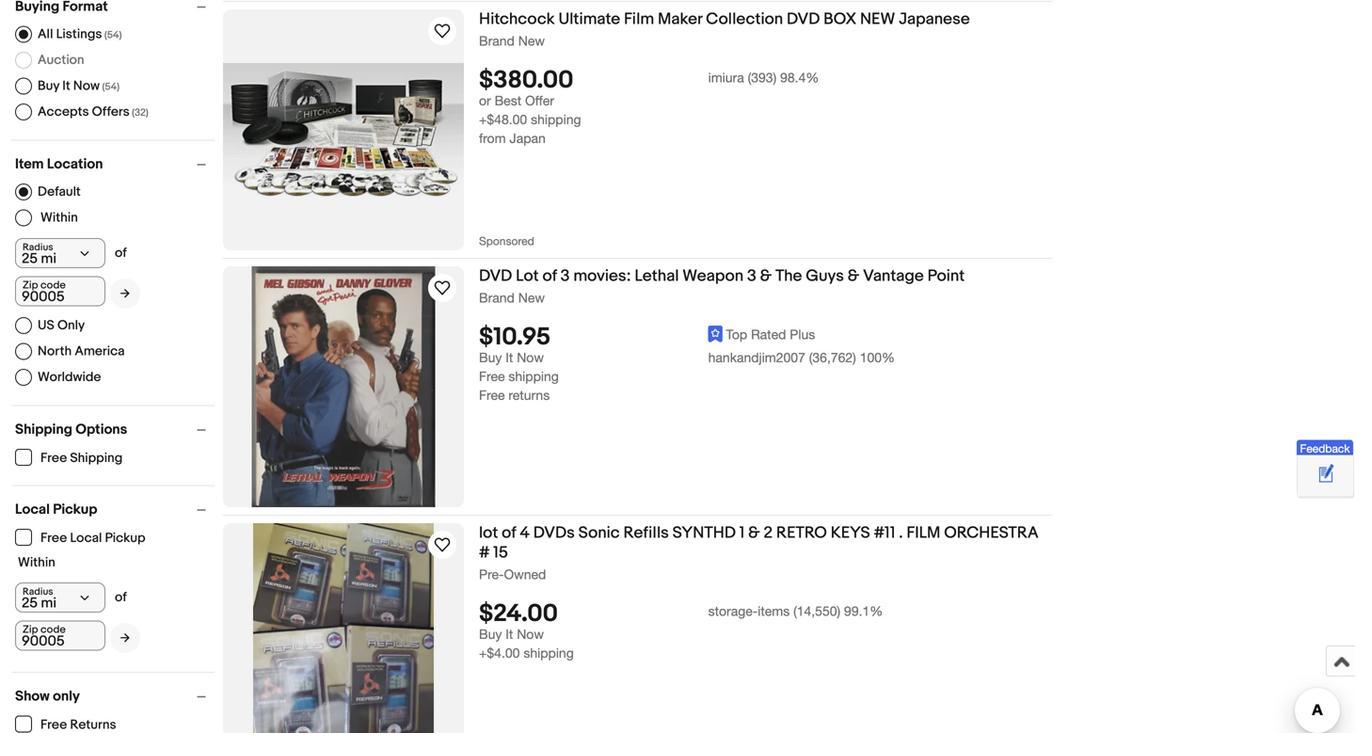 Task type: vqa. For each thing, say whether or not it's contained in the screenshot.


Task type: locate. For each thing, give the bounding box(es) containing it.
shipping up free shipping link
[[15, 421, 72, 438]]

3
[[561, 266, 570, 286], [747, 266, 756, 286]]

or
[[479, 93, 491, 108]]

1 horizontal spatial 3
[[747, 266, 756, 286]]

auction
[[38, 52, 84, 68]]

3 left movies:
[[561, 266, 570, 286]]

new inside dvd lot of 3 movies: lethal weapon 3 & the guys & vantage point brand new
[[518, 290, 545, 305]]

2
[[764, 523, 773, 543]]

1 apply within filter image from the top
[[120, 287, 130, 300]]

 (54) items text field up the offers at top left
[[100, 81, 120, 93]]

local up "free local pickup" link
[[15, 501, 50, 518]]

2 brand from the top
[[479, 290, 515, 305]]

2 new from the top
[[518, 290, 545, 305]]

now up returns
[[517, 350, 544, 365]]

japanese
[[899, 9, 970, 29]]

0 vertical spatial now
[[73, 78, 100, 94]]

brand up $10.95
[[479, 290, 515, 305]]

1 horizontal spatial pickup
[[105, 530, 145, 546]]

0 vertical spatial pickup
[[53, 501, 97, 518]]

dvds
[[533, 523, 575, 543]]

lot
[[479, 523, 498, 543]]

dvd left lot
[[479, 266, 512, 286]]

item
[[15, 156, 44, 173]]

3 left the
[[747, 266, 756, 286]]

& inside lot of 4 dvds sonic refills synthd 1 & 2 retro keys #11 . film orchestra # 15 pre-owned
[[748, 523, 760, 543]]

 (54) Items text field
[[102, 29, 122, 41], [100, 81, 120, 93]]

now up +$4.00
[[517, 626, 544, 642]]

+$48.00
[[479, 112, 527, 127]]

98.4%
[[780, 70, 819, 85]]

local down local pickup dropdown button
[[70, 530, 102, 546]]

apply within filter image up show only dropdown button
[[120, 632, 130, 644]]

(54)
[[104, 29, 122, 41], [102, 81, 120, 93]]

imiura
[[708, 70, 744, 85]]

1 vertical spatial shipping
[[509, 369, 559, 384]]

shipping down $24.00
[[524, 645, 574, 661]]

hankandjim2007 (36,762) 100% free shipping free returns
[[479, 350, 895, 403]]

1 vertical spatial now
[[517, 350, 544, 365]]

1 vertical spatial apply within filter image
[[120, 632, 130, 644]]

0 horizontal spatial 3
[[561, 266, 570, 286]]

2 apply within filter image from the top
[[120, 632, 130, 644]]

1 vertical spatial within
[[18, 555, 55, 571]]

from
[[479, 131, 506, 146]]

brand down hitchcock at the top of the page
[[479, 33, 515, 48]]

shipping down options
[[70, 450, 123, 466]]

us only link
[[15, 317, 85, 334]]

(54) right listings
[[104, 29, 122, 41]]

pickup down local pickup dropdown button
[[105, 530, 145, 546]]

1 vertical spatial it
[[506, 350, 513, 365]]

0 horizontal spatial dvd
[[479, 266, 512, 286]]

& for $24.00
[[748, 523, 760, 543]]

lot
[[516, 266, 539, 286]]

0 vertical spatial it
[[62, 78, 70, 94]]

brand inside dvd lot of 3 movies: lethal weapon 3 & the guys & vantage point brand new
[[479, 290, 515, 305]]

it for buy it now
[[506, 350, 513, 365]]

options
[[76, 421, 127, 438]]

of
[[115, 245, 127, 261], [543, 266, 557, 286], [502, 523, 516, 543], [115, 590, 127, 606]]

0 vertical spatial within
[[40, 210, 78, 226]]

0 vertical spatial local
[[15, 501, 50, 518]]

now up 'accepts offers (32)' at the top left of page
[[73, 78, 100, 94]]

show only button
[[15, 688, 215, 705]]

plus
[[790, 327, 815, 342]]

new
[[518, 33, 545, 48], [518, 290, 545, 305]]

shipping
[[531, 112, 581, 127], [509, 369, 559, 384], [524, 645, 574, 661]]

& right 1
[[748, 523, 760, 543]]

it for buy it now (54)
[[62, 78, 70, 94]]

&
[[760, 266, 772, 286], [848, 266, 860, 286], [748, 523, 760, 543]]

1 vertical spatial shipping
[[70, 450, 123, 466]]

2 vertical spatial buy
[[479, 626, 502, 642]]

0 vertical spatial apply within filter image
[[120, 287, 130, 300]]

1 vertical spatial  (54) items text field
[[100, 81, 120, 93]]

ultimate
[[559, 9, 620, 29]]

dvd lot of 3 movies: lethal weapon 3 & the guys & vantage point heading
[[479, 266, 965, 286]]

 (54) items text field up buy it now (54)
[[102, 29, 122, 41]]

& left the
[[760, 266, 772, 286]]

retro
[[776, 523, 827, 543]]

japan
[[510, 131, 546, 146]]

1 3 from the left
[[561, 266, 570, 286]]

apply within filter image up america
[[120, 287, 130, 300]]

1 vertical spatial pickup
[[105, 530, 145, 546]]

0 vertical spatial new
[[518, 33, 545, 48]]

buy for buy it now
[[479, 350, 502, 365]]

1 vertical spatial new
[[518, 290, 545, 305]]

hankandjim2007
[[708, 350, 805, 365]]

4
[[520, 523, 530, 543]]

None text field
[[15, 276, 105, 306]]

pickup up "free local pickup" link
[[53, 501, 97, 518]]

free local pickup
[[40, 530, 145, 546]]

(36,762)
[[809, 350, 856, 365]]

within
[[40, 210, 78, 226], [18, 555, 55, 571]]

(32)
[[132, 107, 148, 119]]

it
[[62, 78, 70, 94], [506, 350, 513, 365], [506, 626, 513, 642]]

 (54) items text field for now
[[100, 81, 120, 93]]

0 vertical spatial  (54) items text field
[[102, 29, 122, 41]]

2 vertical spatial it
[[506, 626, 513, 642]]

items
[[758, 603, 790, 619]]

item location
[[15, 156, 103, 173]]

1 new from the top
[[518, 33, 545, 48]]

hitchcock ultimate film maker collection dvd box new japanese image
[[223, 63, 464, 197]]

1 vertical spatial local
[[70, 530, 102, 546]]

within down default
[[40, 210, 78, 226]]

lot of 4 dvds sonic refills synthd 1 & 2 retro keys #11 . film orchestra # 15 pre-owned
[[479, 523, 1039, 582]]

free down shipping options
[[40, 450, 67, 466]]

listings
[[56, 26, 102, 42]]

0 vertical spatial (54)
[[104, 29, 122, 41]]

0 vertical spatial buy
[[38, 78, 59, 94]]

pre-
[[479, 567, 504, 582]]

it up accepts
[[62, 78, 70, 94]]

1 brand from the top
[[479, 33, 515, 48]]

new down hitchcock at the top of the page
[[518, 33, 545, 48]]

north
[[38, 343, 72, 359]]

lot of 4 dvds sonic refills synthd 1 & 2 retro keys #11 . film orchestra # 15 heading
[[479, 523, 1039, 563]]

brand
[[479, 33, 515, 48], [479, 290, 515, 305]]

(54) up the offers at top left
[[102, 81, 120, 93]]

shipping down offer on the left top of the page
[[531, 112, 581, 127]]

0 vertical spatial shipping
[[531, 112, 581, 127]]

it up returns
[[506, 350, 513, 365]]

offer
[[525, 93, 554, 108]]

lot of 4 dvds sonic refills synthd 1 & 2 retro keys #11 . film orchestra # 15 link
[[479, 523, 1052, 566]]

2 vertical spatial now
[[517, 626, 544, 642]]

 (54) items text field for (54)
[[102, 29, 122, 41]]

watch dvd lot of 3 movies: lethal weapon 3 & the guys & vantage point image
[[431, 277, 454, 299]]

america
[[75, 343, 125, 359]]

1 vertical spatial (54)
[[102, 81, 120, 93]]

only
[[53, 688, 80, 705]]

show only
[[15, 688, 80, 705]]

of down the item location dropdown button
[[115, 245, 127, 261]]

shipping up returns
[[509, 369, 559, 384]]

2 vertical spatial shipping
[[524, 645, 574, 661]]

top rated plus image
[[708, 326, 723, 343]]

0 vertical spatial brand
[[479, 33, 515, 48]]

within down "free local pickup" link
[[18, 555, 55, 571]]

apply within filter image
[[120, 287, 130, 300], [120, 632, 130, 644]]

1 vertical spatial brand
[[479, 290, 515, 305]]

shipping inside hankandjim2007 (36,762) 100% free shipping free returns
[[509, 369, 559, 384]]

shipping
[[15, 421, 72, 438], [70, 450, 123, 466]]

of right lot
[[543, 266, 557, 286]]

 (32) Items text field
[[130, 107, 148, 119]]

watch lot of 4 dvds sonic refills synthd 1 & 2 retro keys #11 . film orchestra # 15 image
[[431, 534, 454, 556]]

apply within filter image for free local pickup
[[120, 632, 130, 644]]

lot of 4 dvds sonic refills synthd 1 & 2 retro keys #11 . film orchestra # 15 image
[[253, 523, 434, 733]]

0 vertical spatial dvd
[[787, 9, 820, 29]]

it up +$4.00
[[506, 626, 513, 642]]

1 vertical spatial buy
[[479, 350, 502, 365]]

dvd left box
[[787, 9, 820, 29]]

#
[[479, 543, 490, 563]]

1 horizontal spatial dvd
[[787, 9, 820, 29]]

feedback
[[1300, 442, 1350, 455]]

new down lot
[[518, 290, 545, 305]]

(54) inside all listings (54)
[[104, 29, 122, 41]]

1 horizontal spatial local
[[70, 530, 102, 546]]

buy for buy it now (54)
[[38, 78, 59, 94]]

shipping inside "storage-items (14,550) 99.1% buy it now +$4.00 shipping"
[[524, 645, 574, 661]]

0 horizontal spatial local
[[15, 501, 50, 518]]

north america
[[38, 343, 125, 359]]

hitchcock ultimate film maker collection dvd box new japanese heading
[[479, 9, 970, 29]]

film
[[907, 523, 941, 543]]

1 vertical spatial dvd
[[479, 266, 512, 286]]

buy
[[38, 78, 59, 94], [479, 350, 502, 365], [479, 626, 502, 642]]

point
[[928, 266, 965, 286]]

(14,550)
[[793, 603, 841, 619]]

None text field
[[15, 621, 105, 651]]

of left 4
[[502, 523, 516, 543]]

now
[[73, 78, 100, 94], [517, 350, 544, 365], [517, 626, 544, 642]]

0 horizontal spatial pickup
[[53, 501, 97, 518]]

+$4.00
[[479, 645, 520, 661]]

shipping inside imiura (393) 98.4% or best offer +$48.00 shipping from japan
[[531, 112, 581, 127]]

free down local pickup
[[40, 530, 67, 546]]



Task type: describe. For each thing, give the bounding box(es) containing it.
new inside hitchcock ultimate film maker collection dvd box new japanese brand new
[[518, 33, 545, 48]]

brand inside hitchcock ultimate film maker collection dvd box new japanese brand new
[[479, 33, 515, 48]]

shipping options
[[15, 421, 127, 438]]

the
[[775, 266, 802, 286]]

imiura (393) 98.4% or best offer +$48.00 shipping from japan
[[479, 70, 819, 146]]

$10.95
[[479, 323, 551, 352]]

location
[[47, 156, 103, 173]]

best
[[495, 93, 521, 108]]

keys
[[831, 523, 870, 543]]

buy inside "storage-items (14,550) 99.1% buy it now +$4.00 shipping"
[[479, 626, 502, 642]]

free down "buy it now"
[[479, 369, 505, 384]]

dvd lot of 3 movies: lethal weapon 3 & the guys & vantage point link
[[479, 266, 1052, 289]]

accepts offers (32)
[[38, 104, 148, 120]]

returns
[[509, 387, 550, 403]]

#11
[[874, 523, 895, 543]]

worldwide link
[[15, 369, 101, 386]]

item location button
[[15, 156, 215, 173]]

maker
[[658, 9, 702, 29]]

shipping options button
[[15, 421, 215, 438]]

refills
[[623, 523, 669, 543]]

all
[[38, 26, 53, 42]]

collection
[[706, 9, 783, 29]]

hitchcock
[[479, 9, 555, 29]]

free left returns
[[479, 387, 505, 403]]

buy it now
[[479, 350, 544, 365]]

free shipping link
[[15, 449, 124, 466]]

all listings (54)
[[38, 26, 122, 42]]

2 3 from the left
[[747, 266, 756, 286]]

film
[[624, 9, 654, 29]]

guys
[[806, 266, 844, 286]]

(393)
[[748, 70, 777, 85]]

.
[[899, 523, 903, 543]]

new
[[860, 9, 895, 29]]

of inside dvd lot of 3 movies: lethal weapon 3 & the guys & vantage point brand new
[[543, 266, 557, 286]]

owned
[[504, 567, 546, 582]]

now for buy it now
[[517, 350, 544, 365]]

default
[[38, 184, 81, 200]]

north america link
[[15, 343, 125, 360]]

0 vertical spatial shipping
[[15, 421, 72, 438]]

100%
[[860, 350, 895, 365]]

top rated plus
[[726, 327, 815, 342]]

lethal
[[635, 266, 679, 286]]

& right guys
[[848, 266, 860, 286]]

dvd lot of 3 movies: lethal weapon 3 & the guys & vantage point brand new
[[479, 266, 965, 305]]

watch hitchcock ultimate film maker collection dvd box new japanese image
[[431, 20, 454, 42]]

default link
[[15, 184, 81, 200]]

weapon
[[683, 266, 744, 286]]

$24.00
[[479, 600, 558, 629]]

free local pickup link
[[15, 529, 146, 546]]

(54) inside buy it now (54)
[[102, 81, 120, 93]]

us
[[38, 317, 54, 333]]

hitchcock ultimate film maker collection dvd box new japanese brand new
[[479, 9, 970, 48]]

vantage
[[863, 266, 924, 286]]

accepts
[[38, 104, 89, 120]]

15
[[493, 543, 508, 563]]

dvd inside dvd lot of 3 movies: lethal weapon 3 & the guys & vantage point brand new
[[479, 266, 512, 286]]

hitchcock ultimate film maker collection dvd box new japanese link
[[479, 9, 1052, 32]]

1
[[739, 523, 745, 543]]

local pickup button
[[15, 501, 215, 518]]

now for buy it now (54)
[[73, 78, 100, 94]]

free shipping
[[40, 450, 123, 466]]

dvd inside hitchcock ultimate film maker collection dvd box new japanese brand new
[[787, 9, 820, 29]]

apply within filter image for default
[[120, 287, 130, 300]]

rated
[[751, 327, 786, 342]]

storage-items (14,550) 99.1% buy it now +$4.00 shipping
[[479, 603, 883, 661]]

movies:
[[573, 266, 631, 286]]

sonic
[[578, 523, 620, 543]]

it inside "storage-items (14,550) 99.1% buy it now +$4.00 shipping"
[[506, 626, 513, 642]]

& for $10.95
[[760, 266, 772, 286]]

99.1%
[[844, 603, 883, 619]]

dvd lot of 3 movies: lethal weapon 3 & the guys & vantage point image
[[252, 266, 435, 507]]

of down free local pickup
[[115, 590, 127, 606]]

$380.00
[[479, 66, 574, 95]]

orchestra
[[944, 523, 1039, 543]]

local pickup
[[15, 501, 97, 518]]

only
[[57, 317, 85, 333]]

now inside "storage-items (14,550) 99.1% buy it now +$4.00 shipping"
[[517, 626, 544, 642]]

box
[[824, 9, 857, 29]]

of inside lot of 4 dvds sonic refills synthd 1 & 2 retro keys #11 . film orchestra # 15 pre-owned
[[502, 523, 516, 543]]

synthd
[[673, 523, 736, 543]]

storage-
[[708, 603, 758, 619]]

worldwide
[[38, 369, 101, 385]]

buy it now (54)
[[38, 78, 120, 94]]

top
[[726, 327, 747, 342]]

show
[[15, 688, 50, 705]]



